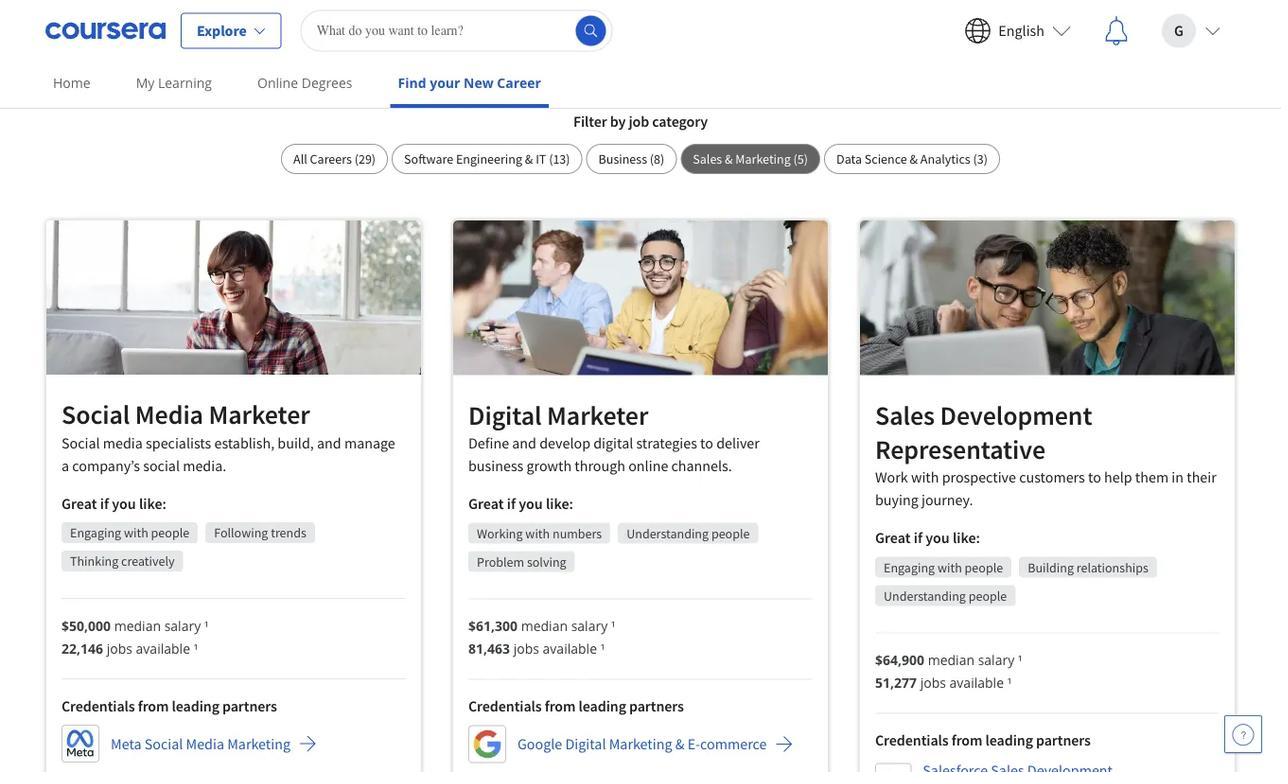 Task type: vqa. For each thing, say whether or not it's contained in the screenshot.
ONLY
no



Task type: describe. For each thing, give the bounding box(es) containing it.
online
[[629, 457, 669, 475]]

2 vertical spatial social
[[145, 734, 183, 753]]

median for define
[[521, 617, 568, 635]]

Business (8) button
[[587, 144, 677, 174]]

develop
[[540, 434, 591, 453]]

and inside "social media marketer social media specialists establish, build, and manage a company's social media."
[[317, 433, 341, 452]]

find your new career link
[[391, 62, 549, 108]]

salary for marketer
[[164, 617, 201, 635]]

available for define
[[543, 640, 597, 658]]

media.
[[183, 456, 226, 475]]

0 horizontal spatial marketing
[[227, 734, 291, 753]]

by
[[610, 112, 626, 131]]

from for representative
[[952, 731, 983, 750]]

help
[[1105, 468, 1133, 487]]

manage
[[344, 433, 396, 452]]

works
[[680, 11, 788, 64]]

work
[[876, 468, 909, 487]]

digital inside digital marketer define and develop digital strategies to deliver business growth through online channels.
[[469, 398, 542, 431]]

credentials from leading partners for representative
[[876, 731, 1091, 750]]

commerce
[[701, 735, 767, 754]]

leading for define
[[579, 697, 627, 716]]

them
[[1136, 468, 1169, 487]]

sales for &
[[693, 151, 723, 168]]

explore
[[197, 21, 247, 40]]

help center image
[[1233, 723, 1255, 746]]

partners for sales development representative
[[1037, 731, 1091, 750]]

careers
[[310, 151, 352, 168]]

whatever
[[305, 66, 379, 89]]

channels.
[[672, 457, 733, 475]]

81,463
[[469, 640, 510, 658]]

building
[[1028, 559, 1074, 576]]

1 horizontal spatial digital
[[566, 735, 606, 754]]

marketing for google
[[609, 735, 673, 754]]

meta
[[111, 734, 142, 753]]

jobs for representative
[[921, 674, 947, 692]]

1 horizontal spatial your
[[430, 74, 460, 92]]

with for define
[[526, 525, 550, 542]]

science
[[865, 151, 908, 168]]

journey.
[[922, 491, 974, 510]]

if for social media marketer
[[100, 494, 109, 513]]

your inside find a career that works for you whatever your background or interests are, professional certificates have you covered.
[[383, 66, 418, 89]]

you right have
[[877, 66, 906, 89]]

(29)
[[355, 151, 376, 168]]

company's
[[72, 456, 140, 475]]

people down channels.
[[712, 525, 750, 542]]

solving
[[527, 553, 567, 570]]

digital
[[594, 434, 634, 453]]

building relationships
[[1028, 559, 1149, 576]]

media inside "social media marketer social media specialists establish, build, and manage a company's social media."
[[135, 398, 204, 431]]

through
[[575, 457, 626, 475]]

(5)
[[794, 151, 808, 168]]

are,
[[611, 66, 640, 89]]

my learning link
[[128, 62, 220, 104]]

deliver
[[717, 434, 760, 453]]

credentials from leading partners for define
[[469, 697, 684, 716]]

available for representative
[[950, 674, 1004, 692]]

home
[[53, 74, 91, 92]]

sales development representative work with prospective customers to help them in their buying journey.
[[876, 398, 1217, 510]]

home link
[[45, 62, 98, 104]]

if for digital marketer
[[507, 494, 516, 513]]

a inside find a career that works for you whatever your background or interests are, professional certificates have you covered.
[[447, 11, 468, 64]]

my learning
[[136, 74, 212, 92]]

& left e-
[[676, 735, 685, 754]]

g button
[[1147, 0, 1236, 61]]

with inside sales development representative work with prospective customers to help them in their buying journey.
[[912, 468, 940, 487]]

a inside "social media marketer social media specialists establish, build, and manage a company's social media."
[[62, 456, 69, 475]]

english button
[[950, 0, 1087, 61]]

$64,900
[[876, 651, 925, 669]]

$61,300
[[469, 617, 518, 635]]

it
[[536, 151, 547, 168]]

google
[[518, 735, 563, 754]]

social media marketer social media specialists establish, build, and manage a company's social media.
[[62, 398, 396, 475]]

available for marketer
[[136, 639, 190, 657]]

like: for marketer
[[546, 494, 574, 513]]

e-
[[688, 735, 701, 754]]

engaging with people for development
[[884, 559, 1004, 576]]

certificates
[[744, 66, 832, 89]]

google digital marketing & e-commerce
[[518, 735, 767, 754]]

you up have
[[855, 11, 922, 64]]

partners for social media marketer
[[222, 697, 277, 715]]

data
[[837, 151, 862, 168]]

learning
[[158, 74, 212, 92]]

or
[[520, 66, 536, 89]]

filter
[[574, 112, 607, 131]]

growth
[[527, 457, 572, 475]]

people left the building
[[965, 559, 1004, 576]]

social media marketer image
[[46, 221, 421, 375]]

coursera image
[[45, 16, 166, 46]]

find your new career
[[398, 74, 541, 92]]

Software Engineering & IT (13) button
[[392, 144, 583, 174]]

$64,900 median salary ¹ 51,277 jobs available ¹
[[876, 651, 1023, 692]]

great for sales development representative
[[876, 529, 911, 547]]

software
[[404, 151, 454, 168]]

credentials for marketer
[[62, 697, 135, 715]]

jobs for define
[[514, 640, 540, 658]]

people up $64,900 median salary ¹ 51,277 jobs available ¹
[[969, 587, 1008, 604]]

media inside meta social media marketing link
[[186, 734, 224, 753]]

social
[[143, 456, 180, 475]]

like: for media
[[139, 494, 167, 513]]

their
[[1187, 468, 1217, 487]]

all careers (29)
[[294, 151, 376, 168]]

1 horizontal spatial understanding
[[884, 587, 966, 604]]

What do you want to learn? text field
[[301, 10, 613, 52]]

all
[[294, 151, 307, 168]]

engaging for social media marketer
[[70, 524, 121, 541]]

engaging with people for media
[[70, 524, 190, 541]]

numbers
[[553, 525, 602, 542]]

1 vertical spatial social
[[62, 433, 100, 452]]

51,277
[[876, 674, 917, 692]]

meta social media marketing
[[111, 734, 291, 753]]

category
[[652, 112, 708, 131]]

people up creatively
[[151, 524, 190, 541]]

background
[[422, 66, 516, 89]]

digital marketer define and develop digital strategies to deliver business growth through online channels.
[[469, 398, 760, 475]]

sales & marketing (5)
[[693, 151, 808, 168]]

define
[[469, 434, 509, 453]]

representative
[[876, 432, 1046, 466]]

salary for representative
[[979, 651, 1015, 669]]

digital marketer image
[[453, 221, 828, 375]]

to for sales development representative
[[1089, 468, 1102, 487]]

career
[[477, 11, 589, 64]]

(13)
[[549, 151, 570, 168]]

online degrees link
[[250, 62, 360, 104]]

online
[[258, 74, 298, 92]]

trends
[[271, 524, 307, 541]]

option group containing all careers (29)
[[281, 144, 1001, 174]]

business
[[469, 457, 524, 475]]



Task type: locate. For each thing, give the bounding box(es) containing it.
1 vertical spatial find
[[398, 74, 427, 92]]

creatively
[[121, 553, 175, 570]]

thinking
[[70, 553, 119, 570]]

0 horizontal spatial great
[[62, 494, 97, 513]]

jobs right 22,146
[[107, 639, 132, 657]]

sales development representative image
[[861, 221, 1235, 375]]

2 horizontal spatial partners
[[1037, 731, 1091, 750]]

0 vertical spatial a
[[447, 11, 468, 64]]

2 horizontal spatial available
[[950, 674, 1004, 692]]

media right meta
[[186, 734, 224, 753]]

if down company's
[[100, 494, 109, 513]]

1 marketer from the left
[[209, 398, 310, 431]]

2 horizontal spatial leading
[[986, 731, 1034, 750]]

engaging for sales development representative
[[884, 559, 935, 576]]

0 horizontal spatial digital
[[469, 398, 542, 431]]

jobs right 81,463
[[514, 640, 540, 658]]

available inside $61,300 median salary ¹ 81,463 jobs available ¹
[[543, 640, 597, 658]]

engaging up "thinking"
[[70, 524, 121, 541]]

2 horizontal spatial credentials from leading partners
[[876, 731, 1091, 750]]

0 horizontal spatial available
[[136, 639, 190, 657]]

0 horizontal spatial partners
[[222, 697, 277, 715]]

social
[[62, 398, 130, 431], [62, 433, 100, 452], [145, 734, 183, 753]]

2 horizontal spatial from
[[952, 731, 983, 750]]

jobs for marketer
[[107, 639, 132, 657]]

you for social media marketer
[[112, 494, 136, 513]]

marketer up establish,
[[209, 398, 310, 431]]

credentials from leading partners for marketer
[[62, 697, 277, 715]]

great for digital marketer
[[469, 494, 504, 513]]

great for social media marketer
[[62, 494, 97, 513]]

engaging with people up the thinking creatively
[[70, 524, 190, 541]]

for
[[796, 11, 847, 64]]

great if you like: down company's
[[62, 494, 167, 513]]

great if you like: down journey.
[[876, 529, 981, 547]]

like: for development
[[953, 529, 981, 547]]

1 horizontal spatial jobs
[[514, 640, 540, 658]]

find inside find a career that works for you whatever your background or interests are, professional certificates have you covered.
[[360, 11, 439, 64]]

0 vertical spatial digital
[[469, 398, 542, 431]]

$50,000
[[62, 617, 111, 635]]

credentials from leading partners down $64,900 median salary ¹ 51,277 jobs available ¹
[[876, 731, 1091, 750]]

my
[[136, 74, 155, 92]]

marketer inside digital marketer define and develop digital strategies to deliver business growth through online channels.
[[547, 398, 649, 431]]

jobs inside $61,300 median salary ¹ 81,463 jobs available ¹
[[514, 640, 540, 658]]

0 horizontal spatial a
[[62, 456, 69, 475]]

your left new
[[430, 74, 460, 92]]

understanding people up $64,900 median salary ¹ 51,277 jobs available ¹
[[884, 587, 1008, 604]]

0 vertical spatial social
[[62, 398, 130, 431]]

leading up meta social media marketing
[[172, 697, 219, 715]]

social right meta
[[145, 734, 183, 753]]

working with numbers
[[477, 525, 602, 542]]

your
[[383, 66, 418, 89], [430, 74, 460, 92]]

2 horizontal spatial great if you like:
[[876, 529, 981, 547]]

covered.
[[910, 66, 977, 89]]

0 horizontal spatial credentials
[[62, 697, 135, 715]]

like: up numbers at the left of the page
[[546, 494, 574, 513]]

1 vertical spatial understanding people
[[884, 587, 1008, 604]]

1 horizontal spatial to
[[1089, 468, 1102, 487]]

(8)
[[650, 151, 665, 168]]

you
[[855, 11, 922, 64], [877, 66, 906, 89], [112, 494, 136, 513], [519, 494, 543, 513], [926, 529, 950, 547]]

credentials up meta
[[62, 697, 135, 715]]

0 vertical spatial engaging
[[70, 524, 121, 541]]

with for representative
[[938, 559, 963, 576]]

credentials
[[62, 697, 135, 715], [469, 697, 542, 716], [876, 731, 949, 750]]

find for your
[[398, 74, 427, 92]]

median inside $50,000 median salary ¹ 22,146 jobs available ¹
[[114, 617, 161, 635]]

digital up define
[[469, 398, 542, 431]]

sales up work
[[876, 398, 935, 431]]

salary inside $61,300 median salary ¹ 81,463 jobs available ¹
[[571, 617, 608, 635]]

marketer up digital
[[547, 398, 649, 431]]

leading for marketer
[[172, 697, 219, 715]]

0 horizontal spatial understanding
[[627, 525, 709, 542]]

2 marketer from the left
[[547, 398, 649, 431]]

available right 51,277
[[950, 674, 1004, 692]]

great down company's
[[62, 494, 97, 513]]

1 horizontal spatial understanding people
[[884, 587, 1008, 604]]

0 horizontal spatial leading
[[172, 697, 219, 715]]

1 horizontal spatial salary
[[571, 617, 608, 635]]

1 vertical spatial digital
[[566, 735, 606, 754]]

salary inside $64,900 median salary ¹ 51,277 jobs available ¹
[[979, 651, 1015, 669]]

with up journey.
[[912, 468, 940, 487]]

credentials from leading partners up meta social media marketing link
[[62, 697, 277, 715]]

0 horizontal spatial understanding people
[[627, 525, 750, 542]]

marketing for sales
[[736, 151, 791, 168]]

median right $50,000
[[114, 617, 161, 635]]

jobs right 51,277
[[921, 674, 947, 692]]

from
[[138, 697, 169, 715], [545, 697, 576, 716], [952, 731, 983, 750]]

0 vertical spatial to
[[701, 434, 714, 453]]

jobs
[[107, 639, 132, 657], [514, 640, 540, 658], [921, 674, 947, 692]]

software engineering & it (13)
[[404, 151, 570, 168]]

available inside $64,900 median salary ¹ 51,277 jobs available ¹
[[950, 674, 1004, 692]]

leading
[[172, 697, 219, 715], [579, 697, 627, 716], [986, 731, 1034, 750]]

and right the "build,"
[[317, 433, 341, 452]]

if up 'working'
[[507, 494, 516, 513]]

with for marketer
[[124, 524, 148, 541]]

professional
[[644, 66, 741, 89]]

option group
[[281, 144, 1001, 174]]

available
[[136, 639, 190, 657], [543, 640, 597, 658], [950, 674, 1004, 692]]

2 horizontal spatial marketing
[[736, 151, 791, 168]]

marketing
[[736, 151, 791, 168], [227, 734, 291, 753], [609, 735, 673, 754]]

2 horizontal spatial jobs
[[921, 674, 947, 692]]

median inside $64,900 median salary ¹ 51,277 jobs available ¹
[[928, 651, 975, 669]]

& right the science
[[910, 151, 918, 168]]

0 horizontal spatial great if you like:
[[62, 494, 167, 513]]

you for digital marketer
[[519, 494, 543, 513]]

1 horizontal spatial like:
[[546, 494, 574, 513]]

great
[[62, 494, 97, 513], [469, 494, 504, 513], [876, 529, 911, 547]]

sales for development
[[876, 398, 935, 431]]

you down company's
[[112, 494, 136, 513]]

relationships
[[1077, 559, 1149, 576]]

google digital marketing & e-commerce link
[[469, 725, 794, 763]]

1 horizontal spatial median
[[521, 617, 568, 635]]

sales inside sales development representative work with prospective customers to help them in their buying journey.
[[876, 398, 935, 431]]

2 horizontal spatial credentials
[[876, 731, 949, 750]]

great if you like: for social
[[62, 494, 167, 513]]

you up working with numbers at the bottom
[[519, 494, 543, 513]]

All Careers (29) button
[[281, 144, 388, 174]]

social up company's
[[62, 433, 100, 452]]

0 horizontal spatial to
[[701, 434, 714, 453]]

salary for define
[[571, 617, 608, 635]]

0 vertical spatial engaging with people
[[70, 524, 190, 541]]

if down buying
[[914, 529, 923, 547]]

like:
[[139, 494, 167, 513], [546, 494, 574, 513], [953, 529, 981, 547]]

to inside digital marketer define and develop digital strategies to deliver business growth through online channels.
[[701, 434, 714, 453]]

0 horizontal spatial like:
[[139, 494, 167, 513]]

customers
[[1020, 468, 1086, 487]]

credentials for define
[[469, 697, 542, 716]]

to
[[701, 434, 714, 453], [1089, 468, 1102, 487]]

media
[[103, 433, 143, 452]]

like: down the social
[[139, 494, 167, 513]]

1 horizontal spatial a
[[447, 11, 468, 64]]

you down journey.
[[926, 529, 950, 547]]

None search field
[[301, 10, 613, 52]]

0 horizontal spatial salary
[[164, 617, 201, 635]]

partners
[[222, 697, 277, 715], [630, 697, 684, 716], [1037, 731, 1091, 750]]

salary inside $50,000 median salary ¹ 22,146 jobs available ¹
[[164, 617, 201, 635]]

2 horizontal spatial salary
[[979, 651, 1015, 669]]

from for marketer
[[138, 697, 169, 715]]

1 horizontal spatial marketing
[[609, 735, 673, 754]]

engaging down buying
[[884, 559, 935, 576]]

that
[[598, 11, 671, 64]]

2 horizontal spatial median
[[928, 651, 975, 669]]

great if you like: for digital
[[469, 494, 574, 513]]

2 horizontal spatial great
[[876, 529, 911, 547]]

¹
[[204, 617, 209, 635], [611, 617, 616, 635], [194, 639, 198, 657], [601, 640, 605, 658], [1019, 651, 1023, 669], [1008, 674, 1012, 692]]

marketer inside "social media marketer social media specialists establish, build, and manage a company's social media."
[[209, 398, 310, 431]]

1 horizontal spatial credentials
[[469, 697, 542, 716]]

interests
[[540, 66, 607, 89]]

job
[[629, 112, 650, 131]]

from for define
[[545, 697, 576, 716]]

from up google
[[545, 697, 576, 716]]

engaging with people down journey.
[[884, 559, 1004, 576]]

you for sales development representative
[[926, 529, 950, 547]]

development
[[941, 398, 1093, 431]]

$61,300 median salary ¹ 81,463 jobs available ¹
[[469, 617, 616, 658]]

1 vertical spatial sales
[[876, 398, 935, 431]]

with up solving
[[526, 525, 550, 542]]

to left help
[[1089, 468, 1102, 487]]

1 horizontal spatial partners
[[630, 697, 684, 716]]

have
[[836, 66, 874, 89]]

from up meta
[[138, 697, 169, 715]]

analytics
[[921, 151, 971, 168]]

1 horizontal spatial sales
[[876, 398, 935, 431]]

2 horizontal spatial if
[[914, 529, 923, 547]]

find for a
[[360, 11, 439, 64]]

thinking creatively
[[70, 553, 175, 570]]

in
[[1172, 468, 1184, 487]]

1 vertical spatial engaging
[[884, 559, 935, 576]]

1 horizontal spatial great
[[469, 494, 504, 513]]

available right 22,146
[[136, 639, 190, 657]]

jobs inside $64,900 median salary ¹ 51,277 jobs available ¹
[[921, 674, 947, 692]]

22,146
[[62, 639, 103, 657]]

great down buying
[[876, 529, 911, 547]]

0 horizontal spatial from
[[138, 697, 169, 715]]

business
[[599, 151, 648, 168]]

1 horizontal spatial available
[[543, 640, 597, 658]]

2 horizontal spatial like:
[[953, 529, 981, 547]]

1 horizontal spatial leading
[[579, 697, 627, 716]]

great up 'working'
[[469, 494, 504, 513]]

0 vertical spatial sales
[[693, 151, 723, 168]]

sales down category
[[693, 151, 723, 168]]

median inside $61,300 median salary ¹ 81,463 jobs available ¹
[[521, 617, 568, 635]]

1 horizontal spatial if
[[507, 494, 516, 513]]

(3)
[[974, 151, 988, 168]]

& left it
[[525, 151, 533, 168]]

Sales & Marketing (5) button
[[681, 144, 821, 174]]

credentials down 51,277
[[876, 731, 949, 750]]

leading down $64,900 median salary ¹ 51,277 jobs available ¹
[[986, 731, 1034, 750]]

to for digital marketer
[[701, 434, 714, 453]]

buying
[[876, 491, 919, 510]]

0 horizontal spatial sales
[[693, 151, 723, 168]]

great if you like: up working with numbers at the bottom
[[469, 494, 574, 513]]

1 horizontal spatial and
[[512, 434, 537, 453]]

jobs inside $50,000 median salary ¹ 22,146 jobs available ¹
[[107, 639, 132, 657]]

0 horizontal spatial credentials from leading partners
[[62, 697, 277, 715]]

0 horizontal spatial engaging
[[70, 524, 121, 541]]

if
[[100, 494, 109, 513], [507, 494, 516, 513], [914, 529, 923, 547]]

1 horizontal spatial marketer
[[547, 398, 649, 431]]

following
[[214, 524, 268, 541]]

marketing inside button
[[736, 151, 791, 168]]

digital right google
[[566, 735, 606, 754]]

data science & analytics (3)
[[837, 151, 988, 168]]

0 vertical spatial understanding people
[[627, 525, 750, 542]]

median right $61,300
[[521, 617, 568, 635]]

0 horizontal spatial engaging with people
[[70, 524, 190, 541]]

1 horizontal spatial credentials from leading partners
[[469, 697, 684, 716]]

understanding up "$64,900"
[[884, 587, 966, 604]]

marketer
[[209, 398, 310, 431], [547, 398, 649, 431]]

median right "$64,900"
[[928, 651, 975, 669]]

1 vertical spatial understanding
[[884, 587, 966, 604]]

and up the growth
[[512, 434, 537, 453]]

0 horizontal spatial your
[[383, 66, 418, 89]]

if for sales development representative
[[914, 529, 923, 547]]

and inside digital marketer define and develop digital strategies to deliver business growth through online channels.
[[512, 434, 537, 453]]

available inside $50,000 median salary ¹ 22,146 jobs available ¹
[[136, 639, 190, 657]]

1 horizontal spatial from
[[545, 697, 576, 716]]

partners for digital marketer
[[630, 697, 684, 716]]

to up channels.
[[701, 434, 714, 453]]

1 vertical spatial media
[[186, 734, 224, 753]]

1 vertical spatial engaging with people
[[884, 559, 1004, 576]]

establish,
[[214, 433, 275, 452]]

understanding
[[627, 525, 709, 542], [884, 587, 966, 604]]

media up "specialists"
[[135, 398, 204, 431]]

1 horizontal spatial engaging
[[884, 559, 935, 576]]

& right "(8)"
[[725, 151, 733, 168]]

0 horizontal spatial jobs
[[107, 639, 132, 657]]

1 horizontal spatial engaging with people
[[884, 559, 1004, 576]]

credentials for representative
[[876, 731, 949, 750]]

median for marketer
[[114, 617, 161, 635]]

understanding people
[[627, 525, 750, 542], [884, 587, 1008, 604]]

great if you like: for sales
[[876, 529, 981, 547]]

understanding down online
[[627, 525, 709, 542]]

explore button
[[181, 13, 282, 49]]

1 horizontal spatial great if you like:
[[469, 494, 574, 513]]

leading for representative
[[986, 731, 1034, 750]]

problem solving
[[477, 553, 567, 570]]

find up whatever
[[360, 11, 439, 64]]

like: down journey.
[[953, 529, 981, 547]]

specialists
[[146, 433, 211, 452]]

0 vertical spatial understanding
[[627, 525, 709, 542]]

$50,000 median salary ¹ 22,146 jobs available ¹
[[62, 617, 209, 657]]

sales inside button
[[693, 151, 723, 168]]

median for representative
[[928, 651, 975, 669]]

strategies
[[637, 434, 698, 453]]

0 vertical spatial find
[[360, 11, 439, 64]]

to inside sales development representative work with prospective customers to help them in their buying journey.
[[1089, 468, 1102, 487]]

english
[[999, 21, 1045, 40]]

a up "background"
[[447, 11, 468, 64]]

find left new
[[398, 74, 427, 92]]

0 horizontal spatial marketer
[[209, 398, 310, 431]]

engineering
[[456, 151, 523, 168]]

career
[[497, 74, 541, 92]]

leading up google digital marketing & e-commerce link
[[579, 697, 627, 716]]

0 horizontal spatial if
[[100, 494, 109, 513]]

Data Science & Analytics (3) button
[[825, 144, 1001, 174]]

&
[[525, 151, 533, 168], [725, 151, 733, 168], [910, 151, 918, 168], [676, 735, 685, 754]]

your right whatever
[[383, 66, 418, 89]]

g
[[1175, 21, 1184, 40]]

credentials up google
[[469, 697, 542, 716]]

1 vertical spatial a
[[62, 456, 69, 475]]

credentials from leading partners up google
[[469, 697, 684, 716]]

with down journey.
[[938, 559, 963, 576]]

media
[[135, 398, 204, 431], [186, 734, 224, 753]]

available right 81,463
[[543, 640, 597, 658]]

degrees
[[302, 74, 353, 92]]

a left company's
[[62, 456, 69, 475]]

0 vertical spatial media
[[135, 398, 204, 431]]

great if you like:
[[62, 494, 167, 513], [469, 494, 574, 513], [876, 529, 981, 547]]

understanding people down channels.
[[627, 525, 750, 542]]

1 vertical spatial to
[[1089, 468, 1102, 487]]

problem
[[477, 553, 525, 570]]

0 horizontal spatial and
[[317, 433, 341, 452]]

from down $64,900 median salary ¹ 51,277 jobs available ¹
[[952, 731, 983, 750]]

0 horizontal spatial median
[[114, 617, 161, 635]]

with up creatively
[[124, 524, 148, 541]]

social up media
[[62, 398, 130, 431]]



